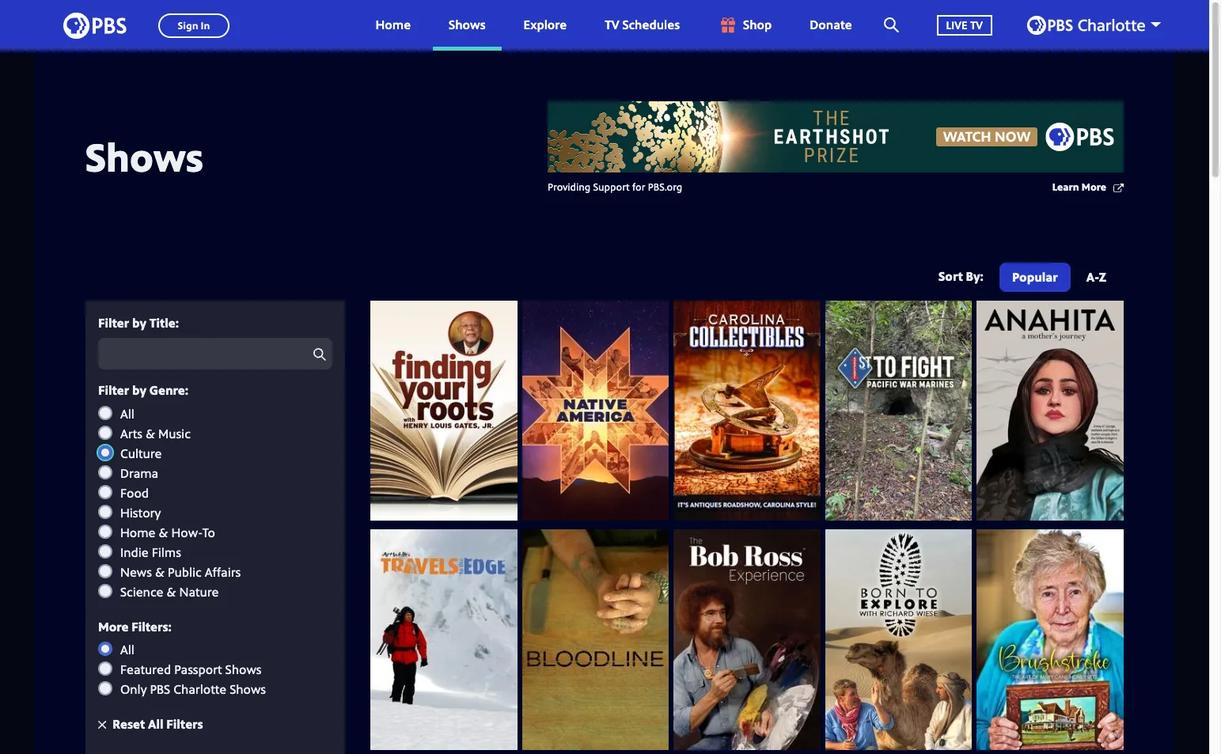 Task type: vqa. For each thing, say whether or not it's contained in the screenshot.
the 'Tonight'
no



Task type: describe. For each thing, give the bounding box(es) containing it.
z
[[1099, 268, 1107, 286]]

the bob ross experience image
[[674, 530, 821, 750]]

tv inside live tv link
[[970, 17, 983, 32]]

carolina collectibles image
[[674, 301, 821, 521]]

shop
[[743, 16, 772, 34]]

home inside the filter by genre: all arts & music culture drama food history home & how-to indie films news & public affairs science & nature
[[120, 524, 156, 541]]

by for title:
[[132, 314, 146, 332]]

filters:
[[132, 618, 172, 635]]

charlotte
[[173, 681, 227, 698]]

a-z
[[1087, 268, 1107, 286]]

0 vertical spatial more
[[1082, 180, 1107, 194]]

anahita - a mother's journey image
[[977, 301, 1124, 521]]

close image
[[98, 721, 106, 729]]

filter by title:
[[98, 314, 179, 332]]

popular
[[1012, 268, 1058, 286]]

shows link
[[433, 0, 502, 51]]

a-
[[1087, 268, 1099, 286]]

art wolfe's travels to the edge image
[[371, 530, 517, 750]]

providing support for pbs.org
[[548, 180, 683, 194]]

all inside button
[[148, 716, 163, 733]]

all inside the filter by genre: all arts & music culture drama food history home & how-to indie films news & public affairs science & nature
[[120, 405, 134, 422]]

filter by genre: all arts & music culture drama food history home & how-to indie films news & public affairs science & nature
[[98, 382, 241, 601]]

affairs
[[205, 563, 241, 581]]

tv schedules link
[[589, 0, 696, 51]]

reset all filters button
[[98, 716, 203, 733]]

providing
[[548, 180, 591, 194]]

donate link
[[794, 0, 868, 51]]

advertisement region
[[548, 101, 1124, 173]]

title:
[[149, 314, 179, 332]]

donate
[[810, 16, 852, 34]]

finding your roots image
[[371, 301, 517, 521]]

explore
[[524, 16, 567, 34]]

filter for filter by title:
[[98, 314, 129, 332]]

filter by genre: element
[[98, 405, 333, 601]]

arts
[[120, 425, 142, 442]]

learn
[[1053, 180, 1080, 194]]

& down "public"
[[167, 583, 176, 601]]

& down films
[[155, 563, 165, 581]]

tv inside tv schedules link
[[605, 16, 619, 34]]

pbs charlotte image
[[1028, 16, 1146, 35]]

by:
[[966, 267, 984, 285]]

by for genre:
[[132, 382, 146, 399]]

public
[[168, 563, 202, 581]]

music
[[158, 425, 191, 442]]

shop link
[[702, 0, 788, 51]]

films
[[152, 544, 181, 561]]

& right arts
[[146, 425, 155, 442]]

schedules
[[623, 16, 680, 34]]

brushstroke image
[[977, 530, 1124, 750]]

more inside more filters: all featured passport shows only pbs charlotte shows
[[98, 618, 129, 635]]

more filters: all featured passport shows only pbs charlotte shows
[[98, 618, 266, 698]]

1st to fight: pacific war marines image
[[826, 301, 972, 521]]

live tv link
[[921, 0, 1009, 51]]



Task type: locate. For each thing, give the bounding box(es) containing it.
shows
[[449, 16, 486, 34], [85, 129, 203, 183], [225, 661, 262, 678], [230, 681, 266, 698]]

all
[[120, 405, 134, 422], [120, 641, 134, 659], [148, 716, 163, 733]]

for
[[632, 180, 646, 194]]

born to explore with richard wiese image
[[826, 530, 972, 750]]

by inside the filter by genre: all arts & music culture drama food history home & how-to indie films news & public affairs science & nature
[[132, 382, 146, 399]]

home left shows link
[[376, 16, 411, 34]]

explore link
[[508, 0, 583, 51]]

pbs.org
[[648, 180, 683, 194]]

news
[[120, 563, 152, 581]]

&
[[146, 425, 155, 442], [159, 524, 168, 541], [155, 563, 165, 581], [167, 583, 176, 601]]

sort by: element
[[997, 263, 1119, 296]]

more left filters:
[[98, 618, 129, 635]]

filter inside the filter by genre: all arts & music culture drama food history home & how-to indie films news & public affairs science & nature
[[98, 382, 129, 399]]

1 horizontal spatial tv
[[970, 17, 983, 32]]

all up arts
[[120, 405, 134, 422]]

live
[[946, 17, 968, 32]]

search image
[[884, 17, 899, 32]]

1 filter from the top
[[98, 314, 129, 332]]

reset
[[113, 716, 145, 733]]

0 horizontal spatial more
[[98, 618, 129, 635]]

food
[[120, 484, 149, 502]]

1 horizontal spatial more
[[1082, 180, 1107, 194]]

2 by from the top
[[132, 382, 146, 399]]

0 vertical spatial filter
[[98, 314, 129, 332]]

Filter by Title: text field
[[98, 338, 333, 370]]

all inside more filters: all featured passport shows only pbs charlotte shows
[[120, 641, 134, 659]]

native america image
[[522, 301, 669, 521]]

featured
[[120, 661, 171, 678]]

pbs
[[150, 681, 170, 698]]

culture
[[120, 445, 162, 462]]

all right reset in the bottom left of the page
[[148, 716, 163, 733]]

2 filter from the top
[[98, 382, 129, 399]]

0 vertical spatial by
[[132, 314, 146, 332]]

1 vertical spatial all
[[120, 641, 134, 659]]

reset all filters
[[113, 716, 203, 733]]

tv left schedules
[[605, 16, 619, 34]]

home
[[376, 16, 411, 34], [120, 524, 156, 541]]

tv schedules
[[605, 16, 680, 34]]

to
[[202, 524, 215, 541]]

1 vertical spatial filter
[[98, 382, 129, 399]]

genre:
[[149, 382, 188, 399]]

bloodline image
[[522, 530, 669, 750]]

more right learn
[[1082, 180, 1107, 194]]

tv
[[605, 16, 619, 34], [970, 17, 983, 32]]

filter up arts
[[98, 382, 129, 399]]

nature
[[179, 583, 219, 601]]

home link
[[360, 0, 427, 51]]

how-
[[171, 524, 202, 541]]

0 vertical spatial all
[[120, 405, 134, 422]]

live tv
[[946, 17, 983, 32]]

0 horizontal spatial home
[[120, 524, 156, 541]]

by left genre:
[[132, 382, 146, 399]]

filters
[[167, 716, 203, 733]]

only
[[120, 681, 147, 698]]

learn more link
[[1053, 180, 1124, 196]]

indie
[[120, 544, 149, 561]]

filter for filter by genre: all arts & music culture drama food history home & how-to indie films news & public affairs science & nature
[[98, 382, 129, 399]]

1 by from the top
[[132, 314, 146, 332]]

0 horizontal spatial tv
[[605, 16, 619, 34]]

pbs image
[[63, 8, 127, 43]]

more filters: element
[[98, 641, 333, 698]]

1 horizontal spatial home
[[376, 16, 411, 34]]

learn more
[[1053, 180, 1107, 194]]

home down history
[[120, 524, 156, 541]]

sort
[[939, 267, 963, 285]]

& up films
[[159, 524, 168, 541]]

2 vertical spatial all
[[148, 716, 163, 733]]

filter left title:
[[98, 314, 129, 332]]

by
[[132, 314, 146, 332], [132, 382, 146, 399]]

all up the featured
[[120, 641, 134, 659]]

1 vertical spatial more
[[98, 618, 129, 635]]

0 vertical spatial home
[[376, 16, 411, 34]]

drama
[[120, 464, 158, 482]]

tv right live
[[970, 17, 983, 32]]

history
[[120, 504, 161, 521]]

passport
[[174, 661, 222, 678]]

support
[[593, 180, 630, 194]]

science
[[120, 583, 163, 601]]

1 vertical spatial home
[[120, 524, 156, 541]]

1 vertical spatial by
[[132, 382, 146, 399]]

by left title:
[[132, 314, 146, 332]]

filter
[[98, 314, 129, 332], [98, 382, 129, 399]]

sort by:
[[939, 267, 984, 285]]

more
[[1082, 180, 1107, 194], [98, 618, 129, 635]]



